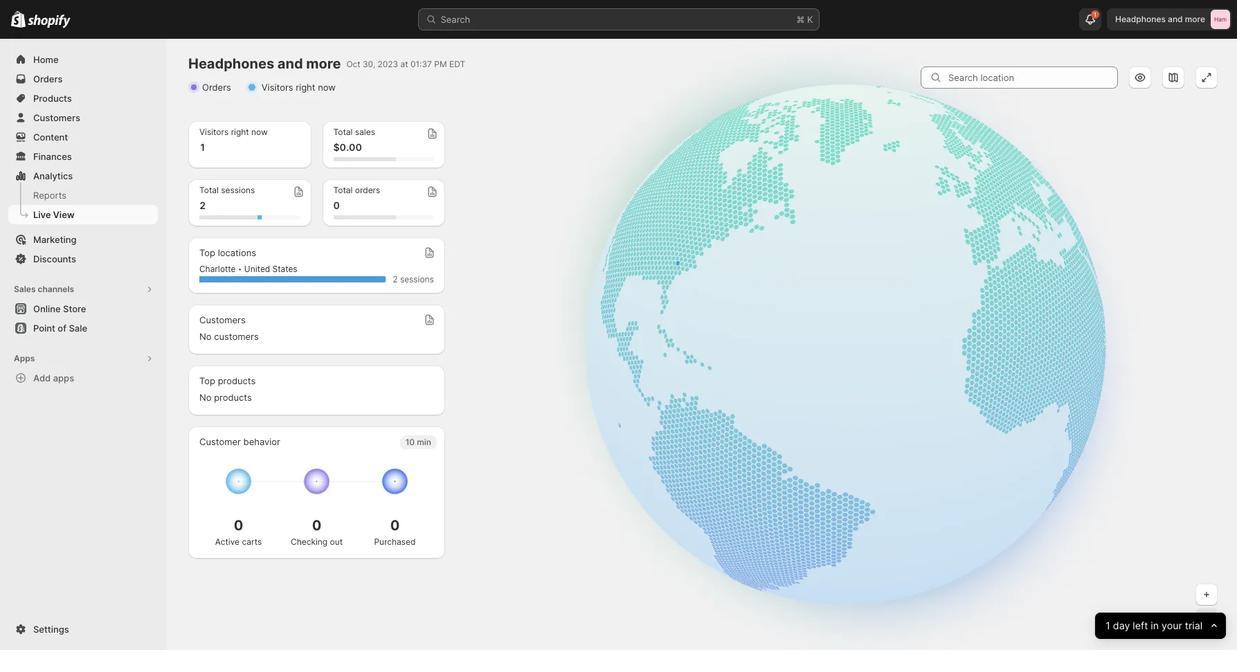 Task type: locate. For each thing, give the bounding box(es) containing it.
visitors
[[262, 82, 293, 93], [200, 127, 229, 137]]

visitors down headphones and more oct 30, 2023 at 01:37 pm edt
[[262, 82, 293, 93]]

apps button
[[8, 349, 158, 369]]

0 up purchased
[[390, 517, 400, 534]]

total for $0.00
[[334, 127, 353, 137]]

1 vertical spatial right
[[231, 127, 249, 137]]

analytics link
[[8, 166, 158, 186]]

and for headphones and more oct 30, 2023 at 01:37 pm edt
[[278, 55, 303, 72]]

0 vertical spatial customers
[[33, 112, 80, 123]]

1 horizontal spatial more
[[1186, 14, 1206, 24]]

live view
[[33, 209, 75, 220]]

headphones and more image
[[1212, 10, 1231, 29]]

0 down 'total orders' at the top
[[334, 200, 340, 211]]

active
[[215, 537, 240, 547]]

more for headphones and more
[[1186, 14, 1206, 24]]

now down headphones and more oct 30, 2023 at 01:37 pm edt
[[318, 82, 336, 93]]

products link
[[8, 89, 158, 108]]

locations
[[218, 247, 256, 258]]

0 purchased
[[374, 517, 416, 547]]

more for headphones and more oct 30, 2023 at 01:37 pm edt
[[306, 55, 341, 72]]

0 checking out
[[291, 517, 343, 547]]

1 vertical spatial headphones
[[188, 55, 274, 72]]

your
[[1162, 620, 1183, 632]]

1 horizontal spatial headphones
[[1116, 14, 1167, 24]]

view
[[53, 209, 75, 220]]

customers
[[33, 112, 80, 123], [200, 315, 246, 326]]

live
[[33, 209, 51, 220]]

0 horizontal spatial and
[[278, 55, 303, 72]]

orders down home
[[33, 73, 63, 85]]

0 horizontal spatial now
[[252, 127, 268, 137]]

0 vertical spatial headphones
[[1116, 14, 1167, 24]]

0 vertical spatial more
[[1186, 14, 1206, 24]]

day
[[1114, 620, 1131, 632]]

0 vertical spatial right
[[296, 82, 316, 93]]

total up $0.00
[[334, 127, 353, 137]]

10
[[406, 437, 415, 448]]

live view link
[[8, 205, 158, 224]]

0 horizontal spatial visitors
[[200, 127, 229, 137]]

apps
[[14, 353, 35, 364]]

right
[[296, 82, 316, 93], [231, 127, 249, 137]]

1 horizontal spatial right
[[296, 82, 316, 93]]

2 top from the top
[[200, 375, 215, 387]]

and left headphones and more icon
[[1169, 14, 1184, 24]]

0 horizontal spatial orders
[[33, 73, 63, 85]]

total sales
[[334, 127, 375, 137]]

left
[[1133, 620, 1149, 632]]

no left customers
[[200, 331, 212, 342]]

0 horizontal spatial headphones
[[188, 55, 274, 72]]

0 up checking
[[312, 517, 322, 534]]

no up the customer
[[200, 392, 212, 403]]

0 horizontal spatial right
[[231, 127, 249, 137]]

customers up no customers
[[200, 315, 246, 326]]

0 inside 0 active carts
[[234, 517, 243, 534]]

now inside visitors right now 1
[[252, 127, 268, 137]]

01:37
[[411, 59, 432, 69]]

point of sale
[[33, 323, 87, 334]]

1 up total sessions at the top
[[200, 141, 206, 153]]

orders up visitors right now 1
[[202, 82, 231, 93]]

in
[[1151, 620, 1160, 632]]

headphones for headphones and more oct 30, 2023 at 01:37 pm edt
[[188, 55, 274, 72]]

products
[[218, 375, 256, 387], [214, 392, 252, 403]]

0 for 0
[[334, 200, 340, 211]]

right inside visitors right now 1
[[231, 127, 249, 137]]

1 for 1 day left in your trial
[[1106, 620, 1111, 632]]

1 vertical spatial visitors
[[200, 127, 229, 137]]

0 vertical spatial 1
[[1095, 11, 1097, 18]]

1 left day in the bottom right of the page
[[1106, 620, 1111, 632]]

Search location text field
[[949, 67, 1119, 89]]

0 inside 0 purchased
[[390, 517, 400, 534]]

0 vertical spatial and
[[1169, 14, 1184, 24]]

1 left headphones and more
[[1095, 11, 1097, 18]]

no customers
[[200, 331, 259, 342]]

top inside top products no products
[[200, 375, 215, 387]]

1 vertical spatial top
[[200, 375, 215, 387]]

top left locations
[[200, 247, 215, 258]]

no
[[200, 331, 212, 342], [200, 392, 212, 403]]

now for visitors right now 1
[[252, 127, 268, 137]]

1 vertical spatial products
[[214, 392, 252, 403]]

2 horizontal spatial 1
[[1106, 620, 1111, 632]]

purchased
[[374, 537, 416, 547]]

visitors up total sessions at the top
[[200, 127, 229, 137]]

0 vertical spatial visitors
[[262, 82, 293, 93]]

customers down products
[[33, 112, 80, 123]]

0 vertical spatial products
[[218, 375, 256, 387]]

no inside top products no products
[[200, 392, 212, 403]]

1 day left in your trial button
[[1096, 613, 1227, 639]]

1 vertical spatial more
[[306, 55, 341, 72]]

products up customer behavior
[[214, 392, 252, 403]]

1 vertical spatial customers
[[200, 315, 246, 326]]

0 horizontal spatial more
[[306, 55, 341, 72]]

visitors inside visitors right now 1
[[200, 127, 229, 137]]

top down no customers
[[200, 375, 215, 387]]

0 horizontal spatial 1
[[200, 141, 206, 153]]

point of sale link
[[8, 319, 158, 338]]

and
[[1169, 14, 1184, 24], [278, 55, 303, 72]]

and up visitors right now
[[278, 55, 303, 72]]

now
[[318, 82, 336, 93], [252, 127, 268, 137]]

right up sessions
[[231, 127, 249, 137]]

1 horizontal spatial 1
[[1095, 11, 1097, 18]]

2 no from the top
[[200, 392, 212, 403]]

more left headphones and more icon
[[1186, 14, 1206, 24]]

total left orders
[[334, 185, 353, 195]]

customer
[[200, 436, 241, 448]]

0 vertical spatial now
[[318, 82, 336, 93]]

reports
[[33, 190, 67, 201]]

visitors right now
[[262, 82, 336, 93]]

total up 2 at the left of page
[[200, 185, 219, 195]]

1 vertical spatial and
[[278, 55, 303, 72]]

1 horizontal spatial now
[[318, 82, 336, 93]]

1 horizontal spatial visitors
[[262, 82, 293, 93]]

top
[[200, 247, 215, 258], [200, 375, 215, 387]]

2 vertical spatial 1
[[1106, 620, 1111, 632]]

products down customers
[[218, 375, 256, 387]]

sales channels
[[14, 284, 74, 294]]

0 vertical spatial no
[[200, 331, 212, 342]]

0 vertical spatial top
[[200, 247, 215, 258]]

0 inside 0 checking out
[[312, 517, 322, 534]]

1 day left in your trial
[[1106, 620, 1203, 632]]

total sessions
[[200, 185, 255, 195]]

orders
[[33, 73, 63, 85], [202, 82, 231, 93]]

2
[[200, 200, 206, 211]]

more left oct
[[306, 55, 341, 72]]

reports link
[[8, 186, 158, 205]]

1 horizontal spatial and
[[1169, 14, 1184, 24]]

point of sale button
[[0, 319, 166, 338]]

headphones
[[1116, 14, 1167, 24], [188, 55, 274, 72]]

1 vertical spatial 1
[[200, 141, 206, 153]]

2023
[[378, 59, 398, 69]]

point
[[33, 323, 55, 334]]

0 up the 'active'
[[234, 517, 243, 534]]

total
[[334, 127, 353, 137], [200, 185, 219, 195], [334, 185, 353, 195]]

1 vertical spatial no
[[200, 392, 212, 403]]

1 top from the top
[[200, 247, 215, 258]]

now down visitors right now
[[252, 127, 268, 137]]

search
[[441, 14, 471, 25]]

1 vertical spatial now
[[252, 127, 268, 137]]

right for visitors right now 1
[[231, 127, 249, 137]]

right down headphones and more oct 30, 2023 at 01:37 pm edt
[[296, 82, 316, 93]]



Task type: vqa. For each thing, say whether or not it's contained in the screenshot.
Active at the left of the page
yes



Task type: describe. For each thing, give the bounding box(es) containing it.
top for top locations
[[200, 247, 215, 258]]

min
[[417, 437, 432, 448]]

oct
[[347, 59, 361, 69]]

analytics
[[33, 170, 73, 182]]

sale
[[69, 323, 87, 334]]

0 for 0 checking out
[[312, 517, 322, 534]]

finances link
[[8, 147, 158, 166]]

sessions
[[221, 185, 255, 195]]

add
[[33, 373, 51, 384]]

sales
[[355, 127, 375, 137]]

k
[[808, 14, 814, 25]]

headphones and more
[[1116, 14, 1206, 24]]

online store button
[[0, 299, 166, 319]]

total for 2
[[200, 185, 219, 195]]

at
[[401, 59, 409, 69]]

store
[[63, 303, 86, 315]]

settings
[[33, 624, 69, 635]]

content
[[33, 132, 68, 143]]

top products no products
[[200, 375, 256, 403]]

sales channels button
[[8, 280, 158, 299]]

home link
[[8, 50, 158, 69]]

discounts link
[[8, 249, 158, 269]]

apps
[[53, 373, 74, 384]]

top for top products no products
[[200, 375, 215, 387]]

carts
[[242, 537, 262, 547]]

total orders
[[334, 185, 381, 195]]

online
[[33, 303, 61, 315]]

and for headphones and more
[[1169, 14, 1184, 24]]

top locations
[[200, 247, 256, 258]]

shopify image
[[28, 14, 71, 28]]

checking
[[291, 537, 328, 547]]

total for 0
[[334, 185, 353, 195]]

1 no from the top
[[200, 331, 212, 342]]

online store link
[[8, 299, 158, 319]]

1 horizontal spatial orders
[[202, 82, 231, 93]]

customer behavior
[[200, 436, 280, 448]]

trial
[[1186, 620, 1203, 632]]

1 horizontal spatial customers
[[200, 315, 246, 326]]

0 for 0 active carts
[[234, 517, 243, 534]]

customers link
[[8, 108, 158, 127]]

0 for 0 purchased
[[390, 517, 400, 534]]

0 horizontal spatial customers
[[33, 112, 80, 123]]

marketing
[[33, 234, 77, 245]]

channels
[[38, 284, 74, 294]]

of
[[58, 323, 66, 334]]

pm
[[435, 59, 447, 69]]

1 inside visitors right now 1
[[200, 141, 206, 153]]

now for visitors right now
[[318, 82, 336, 93]]

headphones and more oct 30, 2023 at 01:37 pm edt
[[188, 55, 466, 72]]

orders
[[355, 185, 381, 195]]

orders inside 'link'
[[33, 73, 63, 85]]

30,
[[363, 59, 376, 69]]

1 for 1
[[1095, 11, 1097, 18]]

⌘ k
[[797, 14, 814, 25]]

shopify image
[[11, 11, 26, 28]]

marketing link
[[8, 230, 158, 249]]

discounts
[[33, 254, 76, 265]]

visitors for visitors right now 1
[[200, 127, 229, 137]]

out
[[330, 537, 343, 547]]

online store
[[33, 303, 86, 315]]

10 min
[[406, 437, 432, 448]]

1 button
[[1080, 8, 1102, 30]]

⌘
[[797, 14, 805, 25]]

0 active carts
[[215, 517, 262, 547]]

settings link
[[8, 620, 158, 639]]

$0.00
[[334, 141, 362, 153]]

visitors for visitors right now
[[262, 82, 293, 93]]

orders link
[[8, 69, 158, 89]]

products
[[33, 93, 72, 104]]

finances
[[33, 151, 72, 162]]

add apps button
[[8, 369, 158, 388]]

sales
[[14, 284, 36, 294]]

customers
[[214, 331, 259, 342]]

right for visitors right now
[[296, 82, 316, 93]]

behavior
[[244, 436, 280, 448]]

headphones for headphones and more
[[1116, 14, 1167, 24]]

content link
[[8, 127, 158, 147]]

edt
[[450, 59, 466, 69]]

visitors right now 1
[[200, 127, 268, 153]]

add apps
[[33, 373, 74, 384]]

home
[[33, 54, 59, 65]]



